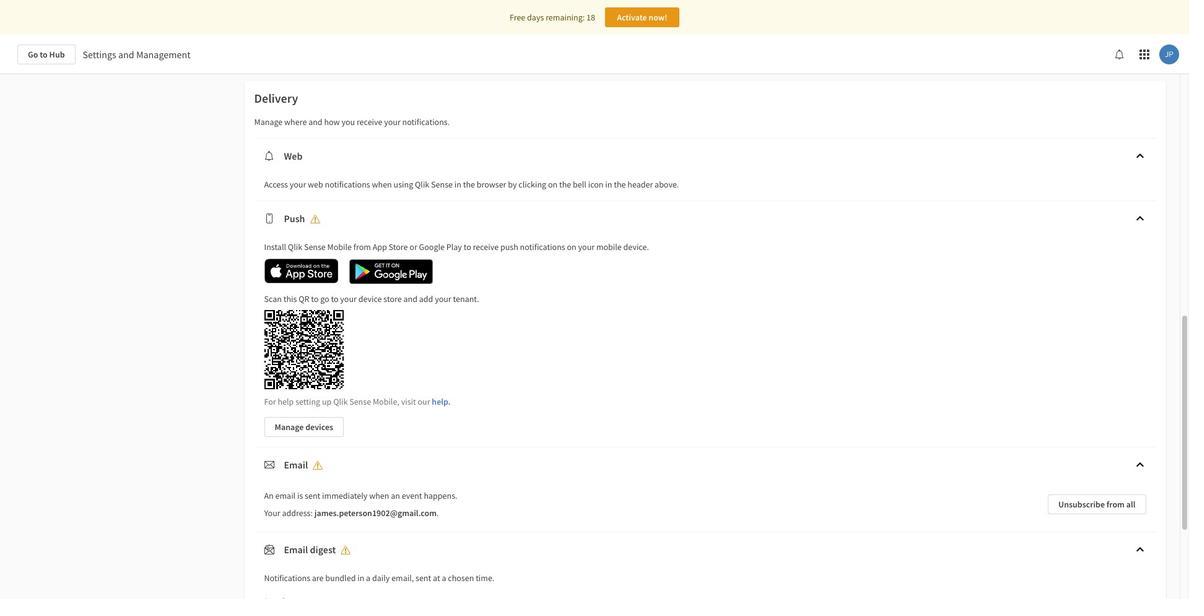 Task type: vqa. For each thing, say whether or not it's contained in the screenshot.
the notifications.
yes



Task type: describe. For each thing, give the bounding box(es) containing it.
store
[[389, 242, 408, 253]]

device.
[[624, 242, 649, 253]]

devices
[[306, 422, 333, 433]]

or
[[410, 242, 418, 253]]

is
[[297, 490, 303, 502]]

1 horizontal spatial sense
[[350, 397, 371, 408]]

you
[[342, 116, 355, 128]]

an email is sent immediately when an event happens. your address: james.peterson1902@gmail.com .
[[264, 490, 458, 519]]

scan this qr to go to your device store and add your tenant.
[[264, 294, 479, 305]]

install
[[264, 242, 286, 253]]

0 vertical spatial qlik
[[415, 179, 430, 190]]

2 horizontal spatial and
[[404, 294, 418, 305]]

at
[[433, 573, 440, 584]]

your
[[264, 508, 280, 519]]

2 the from the left
[[560, 179, 572, 190]]

immediately
[[322, 490, 368, 502]]

add
[[419, 294, 433, 305]]

0 horizontal spatial sense
[[304, 242, 326, 253]]

manage devices
[[275, 422, 333, 433]]

an
[[391, 490, 400, 502]]

are
[[312, 573, 324, 584]]

1 the from the left
[[463, 179, 475, 190]]

settings
[[83, 48, 116, 61]]

.
[[437, 508, 439, 519]]

unsubscribe
[[1059, 499, 1106, 510]]

download qlik sense mobile saas from the apple app store image
[[264, 259, 338, 284]]

1 horizontal spatial in
[[455, 179, 462, 190]]

above.
[[655, 179, 679, 190]]

1 vertical spatial qlik
[[288, 242, 302, 253]]

0 vertical spatial when
[[372, 179, 392, 190]]

email button
[[254, 448, 1157, 482]]

1 a from the left
[[366, 573, 371, 584]]

where
[[284, 116, 307, 128]]

settings and management
[[83, 48, 191, 61]]

free days remaining: 18
[[510, 12, 595, 23]]

mobile
[[328, 242, 352, 253]]

access
[[264, 179, 288, 190]]

install qlik sense mobile from app store or google play to receive push notifications on your mobile device.
[[264, 242, 649, 253]]

unsubscribe from all button
[[1048, 495, 1147, 515]]

unsubscribe from all
[[1059, 499, 1136, 510]]

daily
[[372, 573, 390, 584]]

james.peterson1902@gmail.com
[[315, 508, 437, 519]]

delivery
[[254, 90, 298, 106]]

your left "web"
[[290, 179, 306, 190]]

1 vertical spatial notifications
[[520, 242, 566, 253]]

push
[[284, 213, 305, 225]]

go to hub
[[28, 49, 65, 60]]

management
[[136, 48, 191, 61]]

an
[[264, 490, 274, 502]]

play
[[447, 242, 462, 253]]

hub
[[49, 49, 65, 60]]

2 horizontal spatial sense
[[431, 179, 453, 190]]

for help setting up qlik sense mobile, visit our help.
[[264, 397, 451, 408]]

1 vertical spatial on
[[567, 242, 577, 253]]

digest
[[310, 544, 336, 556]]

address:
[[282, 508, 313, 519]]

our
[[418, 397, 430, 408]]

now!
[[649, 12, 668, 23]]

email for email digest
[[284, 544, 308, 556]]

2 a from the left
[[442, 573, 446, 584]]

0 horizontal spatial on
[[548, 179, 558, 190]]

email
[[275, 490, 296, 502]]

by
[[508, 179, 517, 190]]

manage devices button
[[264, 417, 344, 437]]

notifications are bundled in a daily email, sent at a chosen time.
[[264, 573, 495, 584]]

go
[[320, 294, 329, 305]]

go
[[28, 49, 38, 60]]

1 horizontal spatial qlik
[[333, 397, 348, 408]]

your left mobile
[[578, 242, 595, 253]]

0 horizontal spatial and
[[118, 48, 134, 61]]

clicking
[[519, 179, 547, 190]]

this delivery is paused. go to the top of the page to resume notifications. image for email
[[313, 461, 323, 471]]



Task type: locate. For each thing, give the bounding box(es) containing it.
0 vertical spatial and
[[118, 48, 134, 61]]

device
[[359, 294, 382, 305]]

browser
[[477, 179, 507, 190]]

store
[[384, 294, 402, 305]]

this
[[284, 294, 297, 305]]

qlik right "up"
[[333, 397, 348, 408]]

this delivery is paused. go to the top of the page to resume notifications. image inside email 'dropdown button'
[[313, 461, 323, 471]]

email inside dropdown button
[[284, 544, 308, 556]]

0 vertical spatial email
[[284, 459, 308, 471]]

free
[[510, 12, 526, 23]]

1 horizontal spatial on
[[567, 242, 577, 253]]

1 vertical spatial this delivery is paused. go to the top of the page to resume notifications. image
[[313, 461, 323, 471]]

email for email
[[284, 459, 308, 471]]

your left device
[[340, 294, 357, 305]]

18
[[587, 12, 595, 23]]

sent inside an email is sent immediately when an event happens. your address: james.peterson1902@gmail.com .
[[305, 490, 321, 502]]

0 horizontal spatial the
[[463, 179, 475, 190]]

2 vertical spatial this delivery is paused. go to the top of the page to resume notifications. image
[[341, 546, 351, 556]]

all
[[1127, 499, 1136, 510]]

setting
[[296, 397, 320, 408]]

1 horizontal spatial receive
[[473, 242, 499, 253]]

and left add
[[404, 294, 418, 305]]

manage down "help" at the bottom of page
[[275, 422, 304, 433]]

help. link
[[432, 397, 451, 408]]

2 email from the top
[[284, 544, 308, 556]]

1 vertical spatial when
[[369, 490, 389, 502]]

activate
[[617, 12, 647, 23]]

to
[[40, 49, 48, 60], [464, 242, 471, 253], [311, 294, 319, 305], [331, 294, 339, 305]]

using
[[394, 179, 413, 190]]

1 vertical spatial manage
[[275, 422, 304, 433]]

2 horizontal spatial in
[[606, 179, 612, 190]]

this delivery is paused. go to the top of the page to resume notifications. image for email digest
[[341, 546, 351, 556]]

0 horizontal spatial in
[[358, 573, 365, 584]]

manage for manage devices
[[275, 422, 304, 433]]

0 vertical spatial from
[[354, 242, 371, 253]]

1 vertical spatial email
[[284, 544, 308, 556]]

email up is
[[284, 459, 308, 471]]

manage
[[254, 116, 283, 128], [275, 422, 304, 433]]

receive right you
[[357, 116, 383, 128]]

1 horizontal spatial and
[[309, 116, 323, 128]]

0 horizontal spatial sent
[[305, 490, 321, 502]]

qlik
[[415, 179, 430, 190], [288, 242, 302, 253], [333, 397, 348, 408]]

notifications
[[264, 573, 310, 584]]

push
[[501, 242, 519, 253]]

in left daily
[[358, 573, 365, 584]]

a left daily
[[366, 573, 371, 584]]

sense left mobile
[[304, 242, 326, 253]]

in
[[455, 179, 462, 190], [606, 179, 612, 190], [358, 573, 365, 584]]

on
[[548, 179, 558, 190], [567, 242, 577, 253]]

chosen
[[448, 573, 474, 584]]

bell
[[573, 179, 587, 190]]

up
[[322, 397, 332, 408]]

and left how
[[309, 116, 323, 128]]

qlik right 'using'
[[415, 179, 430, 190]]

this delivery is paused. go to the top of the page to resume notifications. image inside email digest dropdown button
[[341, 546, 351, 556]]

in left browser
[[455, 179, 462, 190]]

from left all
[[1107, 499, 1125, 510]]

the
[[463, 179, 475, 190], [560, 179, 572, 190], [614, 179, 626, 190]]

1 vertical spatial receive
[[473, 242, 499, 253]]

app
[[373, 242, 387, 253]]

web
[[284, 150, 303, 162]]

sent right is
[[305, 490, 321, 502]]

0 vertical spatial this delivery is paused. go to the top of the page to resume notifications. image
[[310, 214, 320, 224]]

happens.
[[424, 490, 458, 502]]

this delivery is paused. go to the top of the page to resume notifications. image down devices
[[313, 461, 323, 471]]

this delivery is paused. go to the top of the page to resume notifications. image
[[310, 214, 320, 224], [313, 461, 323, 471], [341, 546, 351, 556]]

0 horizontal spatial qlik
[[288, 242, 302, 253]]

push button
[[254, 201, 1157, 236]]

0 horizontal spatial from
[[354, 242, 371, 253]]

event
[[402, 490, 422, 502]]

this delivery is paused. go to the top of the page to resume notifications. image for push
[[310, 214, 320, 224]]

go to hub link
[[17, 45, 75, 64]]

delivery main content
[[0, 74, 1190, 600]]

receive left push on the top left of page
[[473, 242, 499, 253]]

your right add
[[435, 294, 452, 305]]

how
[[324, 116, 340, 128]]

web
[[308, 179, 323, 190]]

receive
[[357, 116, 383, 128], [473, 242, 499, 253]]

0 horizontal spatial notifications
[[325, 179, 370, 190]]

activate now!
[[617, 12, 668, 23]]

manage inside button
[[275, 422, 304, 433]]

0 horizontal spatial a
[[366, 573, 371, 584]]

1 vertical spatial from
[[1107, 499, 1125, 510]]

access your web notifications when using qlik sense in the browser by clicking on the bell icon in the header above.
[[264, 179, 679, 190]]

0 vertical spatial sense
[[431, 179, 453, 190]]

3 the from the left
[[614, 179, 626, 190]]

email left digest
[[284, 544, 308, 556]]

remaining:
[[546, 12, 585, 23]]

get qlik sense mobile saas on the google play store. image
[[343, 253, 439, 291]]

on left mobile
[[567, 242, 577, 253]]

2 horizontal spatial the
[[614, 179, 626, 190]]

from inside 'button'
[[1107, 499, 1125, 510]]

sense left the mobile,
[[350, 397, 371, 408]]

web button
[[254, 139, 1157, 174]]

tenant.
[[453, 294, 479, 305]]

qr
[[299, 294, 310, 305]]

help.
[[432, 397, 451, 408]]

2 horizontal spatial qlik
[[415, 179, 430, 190]]

0 horizontal spatial receive
[[357, 116, 383, 128]]

2 vertical spatial sense
[[350, 397, 371, 408]]

manage for manage where and how you receive your notifications.
[[254, 116, 283, 128]]

in right icon
[[606, 179, 612, 190]]

1 horizontal spatial from
[[1107, 499, 1125, 510]]

your
[[384, 116, 401, 128], [290, 179, 306, 190], [578, 242, 595, 253], [340, 294, 357, 305], [435, 294, 452, 305]]

this delivery is paused. go to the top of the page to resume notifications. image right digest
[[341, 546, 351, 556]]

days
[[527, 12, 544, 23]]

2 vertical spatial and
[[404, 294, 418, 305]]

notifications
[[325, 179, 370, 190], [520, 242, 566, 253]]

visit
[[401, 397, 416, 408]]

this delivery is paused. go to the top of the page to resume notifications. image right push
[[310, 214, 320, 224]]

1 vertical spatial sent
[[416, 573, 431, 584]]

manage down the delivery
[[254, 116, 283, 128]]

and
[[118, 48, 134, 61], [309, 116, 323, 128], [404, 294, 418, 305]]

a right at
[[442, 573, 446, 584]]

0 vertical spatial sent
[[305, 490, 321, 502]]

for
[[264, 397, 276, 408]]

1 horizontal spatial the
[[560, 179, 572, 190]]

email
[[284, 459, 308, 471], [284, 544, 308, 556]]

scan
[[264, 294, 282, 305]]

email inside 'dropdown button'
[[284, 459, 308, 471]]

1 vertical spatial sense
[[304, 242, 326, 253]]

manage where and how you receive your notifications.
[[254, 116, 450, 128]]

your left notifications.
[[384, 116, 401, 128]]

when left an
[[369, 490, 389, 502]]

1 horizontal spatial notifications
[[520, 242, 566, 253]]

when inside an email is sent immediately when an event happens. your address: james.peterson1902@gmail.com .
[[369, 490, 389, 502]]

the left browser
[[463, 179, 475, 190]]

activate now! link
[[605, 7, 680, 27]]

from left app
[[354, 242, 371, 253]]

notifications right "web"
[[325, 179, 370, 190]]

this delivery is paused. go to the top of the page to resume notifications. image inside push dropdown button
[[310, 214, 320, 224]]

the left header
[[614, 179, 626, 190]]

icon
[[588, 179, 604, 190]]

0 vertical spatial on
[[548, 179, 558, 190]]

mobile
[[597, 242, 622, 253]]

0 vertical spatial receive
[[357, 116, 383, 128]]

from
[[354, 242, 371, 253], [1107, 499, 1125, 510]]

email,
[[392, 573, 414, 584]]

sent left at
[[416, 573, 431, 584]]

0 vertical spatial notifications
[[325, 179, 370, 190]]

and right settings
[[118, 48, 134, 61]]

mobile,
[[373, 397, 400, 408]]

sense right 'using'
[[431, 179, 453, 190]]

when
[[372, 179, 392, 190], [369, 490, 389, 502]]

header
[[628, 179, 653, 190]]

time.
[[476, 573, 495, 584]]

when left 'using'
[[372, 179, 392, 190]]

help
[[278, 397, 294, 408]]

1 horizontal spatial a
[[442, 573, 446, 584]]

the left the bell
[[560, 179, 572, 190]]

0 vertical spatial manage
[[254, 116, 283, 128]]

sent
[[305, 490, 321, 502], [416, 573, 431, 584]]

qlik right 'install'
[[288, 242, 302, 253]]

email digest
[[284, 544, 336, 556]]

notifications right push on the top left of page
[[520, 242, 566, 253]]

notifications.
[[403, 116, 450, 128]]

1 vertical spatial and
[[309, 116, 323, 128]]

james peterson image
[[1160, 45, 1180, 64]]

1 horizontal spatial sent
[[416, 573, 431, 584]]

email digest button
[[254, 533, 1157, 567]]

bundled
[[326, 573, 356, 584]]

on right clicking
[[548, 179, 558, 190]]

1 email from the top
[[284, 459, 308, 471]]

google
[[419, 242, 445, 253]]

2 vertical spatial qlik
[[333, 397, 348, 408]]



